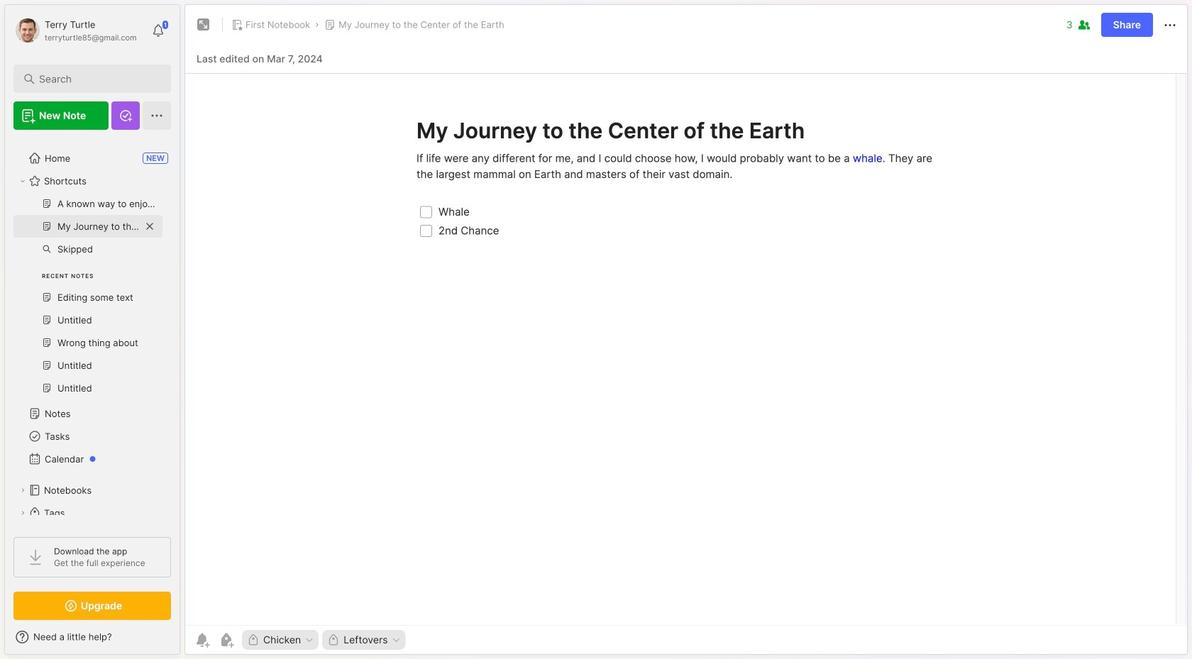 Task type: describe. For each thing, give the bounding box(es) containing it.
expand notebooks image
[[18, 486, 27, 495]]

Chicken Tag actions field
[[301, 635, 315, 645]]

Note Editor text field
[[185, 73, 1188, 625]]

group inside tree
[[13, 192, 163, 408]]

WHAT'S NEW field
[[5, 626, 180, 649]]

Search text field
[[39, 72, 152, 86]]

Leftovers Tag actions field
[[388, 635, 401, 645]]

Account field
[[13, 16, 137, 45]]

click to collapse image
[[179, 633, 190, 650]]

more actions image
[[1162, 17, 1179, 34]]



Task type: locate. For each thing, give the bounding box(es) containing it.
tree
[[5, 138, 180, 579]]

add tag image
[[218, 632, 235, 649]]

expand note image
[[195, 16, 212, 33]]

add a reminder image
[[194, 632, 211, 649]]

main element
[[0, 0, 185, 659]]

note window element
[[185, 4, 1188, 659]]

group
[[13, 192, 163, 408]]

More actions field
[[1162, 16, 1179, 34]]

expand tags image
[[18, 509, 27, 517]]

tree inside main element
[[5, 138, 180, 579]]

None search field
[[39, 70, 152, 87]]

none search field inside main element
[[39, 70, 152, 87]]



Task type: vqa. For each thing, say whether or not it's contained in the screenshot.
Search Field
yes



